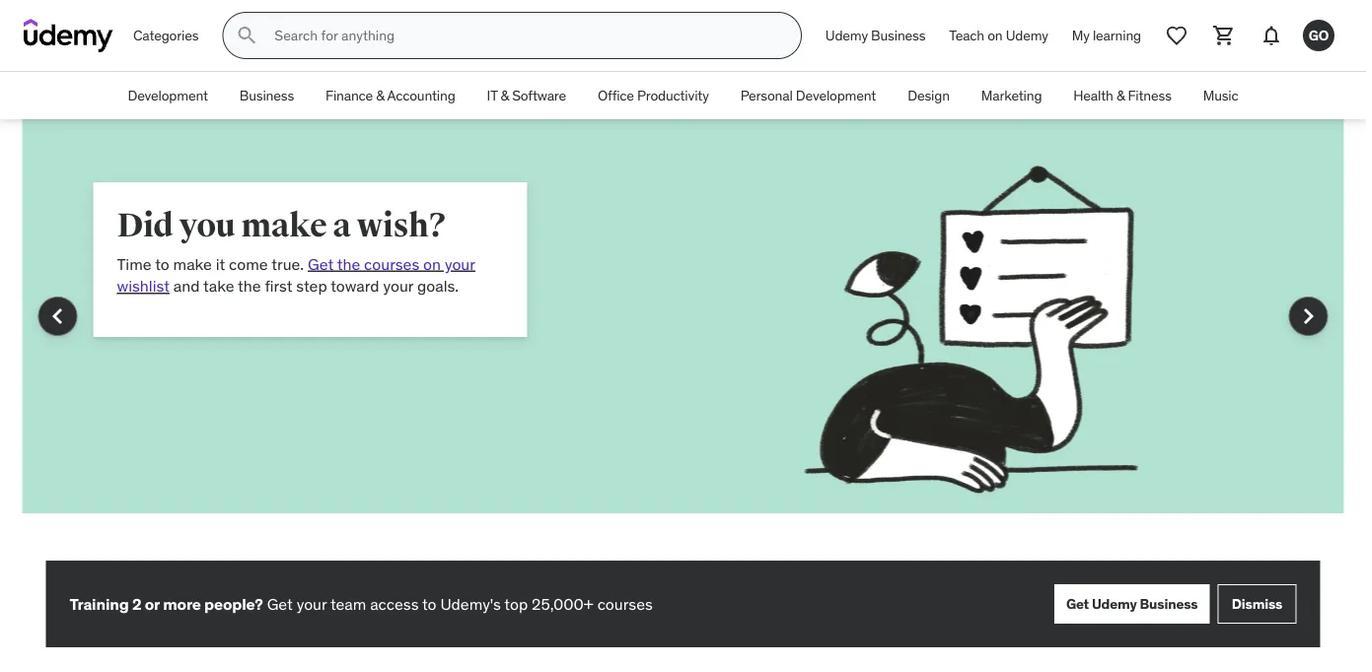 Task type: vqa. For each thing, say whether or not it's contained in the screenshot.
Udemy Business
yes



Task type: describe. For each thing, give the bounding box(es) containing it.
toward
[[331, 276, 379, 296]]

my learning link
[[1060, 12, 1153, 59]]

marketing
[[981, 87, 1042, 104]]

personal
[[741, 87, 793, 104]]

courses inside get the courses on your wishlist
[[364, 254, 419, 274]]

more
[[163, 594, 201, 614]]

next image
[[1293, 301, 1324, 332]]

udemy business link
[[814, 12, 938, 59]]

submit search image
[[235, 24, 259, 47]]

get the courses on your wishlist
[[117, 254, 475, 296]]

carousel element
[[22, 119, 1344, 561]]

personal development
[[741, 87, 876, 104]]

a
[[333, 205, 351, 246]]

access
[[370, 594, 419, 614]]

it
[[216, 254, 225, 274]]

udemy image
[[24, 19, 113, 52]]

finance & accounting link
[[310, 72, 471, 119]]

& for fitness
[[1117, 87, 1125, 104]]

go link
[[1295, 12, 1343, 59]]

music
[[1203, 87, 1239, 104]]

come
[[229, 254, 268, 274]]

1 development from the left
[[128, 87, 208, 104]]

goals.
[[417, 276, 459, 296]]

your inside get the courses on your wishlist
[[445, 254, 475, 274]]

dismiss button
[[1218, 585, 1297, 624]]

time to make it come true.
[[117, 254, 308, 274]]

people?
[[204, 594, 263, 614]]

dismiss
[[1232, 595, 1283, 613]]

categories button
[[121, 12, 210, 59]]

office productivity
[[598, 87, 709, 104]]

1 vertical spatial business
[[240, 87, 294, 104]]

1 horizontal spatial to
[[422, 594, 437, 614]]

get for get the courses on your wishlist
[[308, 254, 334, 274]]

you
[[179, 205, 235, 246]]

make for to
[[173, 254, 212, 274]]

health & fitness link
[[1058, 72, 1188, 119]]

accounting
[[387, 87, 455, 104]]

business link
[[224, 72, 310, 119]]

it & software
[[487, 87, 566, 104]]

25,000+
[[532, 594, 594, 614]]

music link
[[1188, 72, 1254, 119]]

2
[[132, 594, 141, 614]]

1 horizontal spatial courses
[[597, 594, 653, 614]]

development link
[[112, 72, 224, 119]]

fitness
[[1128, 87, 1172, 104]]

take
[[203, 276, 234, 296]]

productivity
[[637, 87, 709, 104]]

health
[[1074, 87, 1114, 104]]

make for you
[[241, 205, 327, 246]]

time
[[117, 254, 152, 274]]

0 vertical spatial on
[[988, 26, 1003, 44]]

office productivity link
[[582, 72, 725, 119]]

teach on udemy link
[[938, 12, 1060, 59]]

categories
[[133, 26, 199, 44]]

training 2 or more people? get your team access to udemy's top 25,000+ courses
[[70, 594, 653, 614]]

or
[[145, 594, 160, 614]]

it
[[487, 87, 498, 104]]

udemy inside the get udemy business link
[[1092, 595, 1137, 613]]

team
[[330, 594, 366, 614]]



Task type: locate. For each thing, give the bounding box(es) containing it.
0 horizontal spatial your
[[297, 594, 327, 614]]

courses
[[364, 254, 419, 274], [597, 594, 653, 614]]

your left the team at the bottom
[[297, 594, 327, 614]]

2 development from the left
[[796, 87, 876, 104]]

development right personal
[[796, 87, 876, 104]]

it & software link
[[471, 72, 582, 119]]

0 horizontal spatial development
[[128, 87, 208, 104]]

1 horizontal spatial the
[[337, 254, 360, 274]]

0 horizontal spatial business
[[240, 87, 294, 104]]

& for accounting
[[376, 87, 384, 104]]

2 horizontal spatial your
[[445, 254, 475, 274]]

and
[[173, 276, 200, 296]]

0 horizontal spatial make
[[173, 254, 212, 274]]

training
[[70, 594, 129, 614]]

wishlist image
[[1165, 24, 1189, 47]]

2 vertical spatial business
[[1140, 595, 1198, 613]]

courses down the wish?
[[364, 254, 419, 274]]

development
[[128, 87, 208, 104], [796, 87, 876, 104]]

Search for anything text field
[[271, 19, 777, 52]]

office
[[598, 87, 634, 104]]

business
[[871, 26, 926, 44], [240, 87, 294, 104], [1140, 595, 1198, 613]]

design
[[908, 87, 950, 104]]

& right it
[[501, 87, 509, 104]]

1 horizontal spatial business
[[871, 26, 926, 44]]

0 vertical spatial courses
[[364, 254, 419, 274]]

finance
[[326, 87, 373, 104]]

your
[[445, 254, 475, 274], [383, 276, 413, 296], [297, 594, 327, 614]]

0 vertical spatial your
[[445, 254, 475, 274]]

0 horizontal spatial udemy
[[826, 26, 868, 44]]

0 horizontal spatial on
[[423, 254, 441, 274]]

1 vertical spatial make
[[173, 254, 212, 274]]

1 & from the left
[[376, 87, 384, 104]]

make
[[241, 205, 327, 246], [173, 254, 212, 274]]

get udemy business
[[1066, 595, 1198, 613]]

1 horizontal spatial development
[[796, 87, 876, 104]]

the
[[337, 254, 360, 274], [238, 276, 261, 296]]

teach on udemy
[[949, 26, 1048, 44]]

learning
[[1093, 26, 1141, 44]]

personal development link
[[725, 72, 892, 119]]

development down categories dropdown button at top left
[[128, 87, 208, 104]]

my learning
[[1072, 26, 1141, 44]]

true.
[[272, 254, 304, 274]]

on up goals.
[[423, 254, 441, 274]]

get udemy business link
[[1055, 585, 1210, 624]]

udemy's
[[440, 594, 501, 614]]

the up toward
[[337, 254, 360, 274]]

& inside 'link'
[[376, 87, 384, 104]]

to
[[155, 254, 169, 274], [422, 594, 437, 614]]

2 vertical spatial your
[[297, 594, 327, 614]]

notifications image
[[1260, 24, 1283, 47]]

0 horizontal spatial get
[[267, 594, 293, 614]]

1 horizontal spatial udemy
[[1006, 26, 1048, 44]]

the inside get the courses on your wishlist
[[337, 254, 360, 274]]

your up goals.
[[445, 254, 475, 274]]

2 & from the left
[[501, 87, 509, 104]]

1 horizontal spatial on
[[988, 26, 1003, 44]]

shopping cart with 0 items image
[[1212, 24, 1236, 47]]

first
[[265, 276, 292, 296]]

business down submit search icon in the left top of the page
[[240, 87, 294, 104]]

1 horizontal spatial make
[[241, 205, 327, 246]]

0 horizontal spatial courses
[[364, 254, 419, 274]]

& for software
[[501, 87, 509, 104]]

your left goals.
[[383, 276, 413, 296]]

to inside 'carousel' element
[[155, 254, 169, 274]]

&
[[376, 87, 384, 104], [501, 87, 509, 104], [1117, 87, 1125, 104]]

previous image
[[42, 301, 73, 332]]

to right time
[[155, 254, 169, 274]]

your for team
[[297, 594, 327, 614]]

finance & accounting
[[326, 87, 455, 104]]

top
[[504, 594, 528, 614]]

get inside get the courses on your wishlist
[[308, 254, 334, 274]]

did you make a wish?
[[117, 205, 448, 246]]

development inside "link"
[[796, 87, 876, 104]]

2 horizontal spatial business
[[1140, 595, 1198, 613]]

0 vertical spatial to
[[155, 254, 169, 274]]

marketing link
[[966, 72, 1058, 119]]

1 horizontal spatial &
[[501, 87, 509, 104]]

1 vertical spatial courses
[[597, 594, 653, 614]]

3 & from the left
[[1117, 87, 1125, 104]]

my
[[1072, 26, 1090, 44]]

on right teach
[[988, 26, 1003, 44]]

design link
[[892, 72, 966, 119]]

2 horizontal spatial &
[[1117, 87, 1125, 104]]

1 vertical spatial your
[[383, 276, 413, 296]]

0 vertical spatial make
[[241, 205, 327, 246]]

your for goals.
[[383, 276, 413, 296]]

business up 'design'
[[871, 26, 926, 44]]

1 horizontal spatial your
[[383, 276, 413, 296]]

go
[[1309, 26, 1329, 44]]

0 horizontal spatial to
[[155, 254, 169, 274]]

udemy inside teach on udemy link
[[1006, 26, 1048, 44]]

did
[[117, 205, 173, 246]]

1 vertical spatial to
[[422, 594, 437, 614]]

2 horizontal spatial udemy
[[1092, 595, 1137, 613]]

get
[[308, 254, 334, 274], [267, 594, 293, 614], [1066, 595, 1089, 613]]

0 vertical spatial business
[[871, 26, 926, 44]]

1 vertical spatial the
[[238, 276, 261, 296]]

wishlist
[[117, 276, 170, 296]]

2 horizontal spatial get
[[1066, 595, 1089, 613]]

courses right 25,000+
[[597, 594, 653, 614]]

and take the first step toward your goals.
[[170, 276, 459, 296]]

make up and
[[173, 254, 212, 274]]

udemy business
[[826, 26, 926, 44]]

on
[[988, 26, 1003, 44], [423, 254, 441, 274]]

0 horizontal spatial &
[[376, 87, 384, 104]]

1 horizontal spatial get
[[308, 254, 334, 274]]

& right finance
[[376, 87, 384, 104]]

udemy
[[826, 26, 868, 44], [1006, 26, 1048, 44], [1092, 595, 1137, 613]]

software
[[512, 87, 566, 104]]

on inside get the courses on your wishlist
[[423, 254, 441, 274]]

get the courses on your wishlist link
[[117, 254, 475, 296]]

teach
[[949, 26, 985, 44]]

& right health
[[1117, 87, 1125, 104]]

health & fitness
[[1074, 87, 1172, 104]]

0 vertical spatial the
[[337, 254, 360, 274]]

the down come
[[238, 276, 261, 296]]

1 vertical spatial on
[[423, 254, 441, 274]]

business left dismiss
[[1140, 595, 1198, 613]]

make up true.
[[241, 205, 327, 246]]

to right access
[[422, 594, 437, 614]]

0 horizontal spatial the
[[238, 276, 261, 296]]

get for get udemy business
[[1066, 595, 1089, 613]]

udemy inside udemy business link
[[826, 26, 868, 44]]

wish?
[[357, 205, 448, 246]]

step
[[296, 276, 327, 296]]



